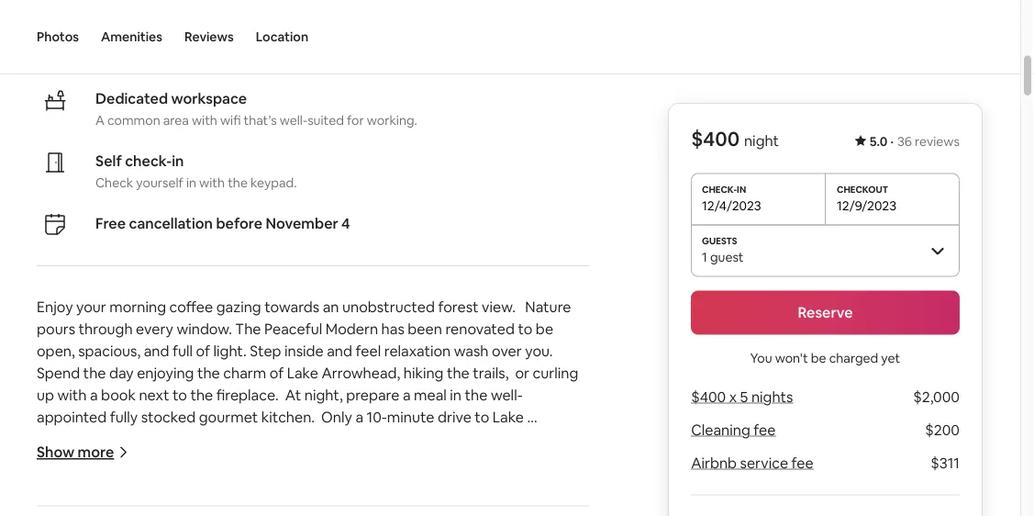 Task type: describe. For each thing, give the bounding box(es) containing it.
through
[[79, 319, 133, 338]]

1
[[702, 248, 708, 265]]

the inside the lofted queen bedroom with vaulted ceilings has the best views in the cabin -
[[37, 495, 63, 514]]

best
[[414, 495, 445, 514]]

vaulted
[[255, 495, 305, 514]]

with inside dedicated workspace a common area with wifi that's well-suited for working.
[[192, 112, 218, 129]]

check
[[96, 174, 133, 191]]

dedicated
[[96, 89, 168, 107]]

village.
[[115, 429, 162, 448]]

spacious,
[[78, 341, 141, 360]]

the down "trails,"
[[465, 385, 488, 404]]

in inside the lofted queen bedroom with vaulted ceilings has the best views in the cabin -
[[489, 495, 501, 514]]

enjoy
[[37, 297, 73, 316]]

4
[[342, 214, 350, 232]]

with inside enjoy your morning coffee gazing towards an unobstructed forest view.   nature pours through every window. the peaceful modern has been renovated to be open, spacious, and full of light. step inside and feel relaxation wash over you. spend the day enjoying the charm of lake arrowhead, hiking the trails,  or curling up with a book next to the fireplace.  at night, prepare a meal in the well- appointed fully stocked gourmet kitchen.  only a 10-minute drive to lake arrowhead village.
[[57, 385, 87, 404]]

cleaning
[[691, 421, 751, 439]]

$400 x 5 nights button
[[691, 388, 794, 406]]

view.
[[482, 297, 516, 316]]

wifi
[[220, 112, 241, 129]]

2
[[250, 16, 258, 35]]

every
[[136, 319, 174, 338]]

3 bedrooms · 3 beds
[[104, 16, 240, 35]]

0 vertical spatial of
[[196, 341, 210, 360]]

cancellation
[[129, 214, 213, 232]]

workspace
[[171, 89, 247, 107]]

the inside 'self check-in check yourself in with the keypad.'
[[228, 174, 248, 191]]

drive
[[438, 407, 472, 426]]

x
[[730, 388, 737, 406]]

baths
[[261, 16, 299, 35]]

airbnb service fee button
[[691, 454, 814, 472]]

free cancellation before november 4
[[96, 214, 350, 232]]

arrowhead
[[37, 429, 112, 448]]

nights
[[752, 388, 794, 406]]

area
[[163, 112, 189, 129]]

enjoying
[[137, 363, 194, 382]]

dedicated workspace a common area with wifi that's well-suited for working.
[[96, 89, 418, 129]]

cleaning fee
[[691, 421, 776, 439]]

5
[[741, 388, 749, 406]]

or
[[516, 363, 530, 382]]

1 vertical spatial fee
[[792, 454, 814, 472]]

step
[[250, 341, 281, 360]]

next
[[139, 385, 169, 404]]

charm
[[223, 363, 267, 382]]

1 horizontal spatial a
[[356, 407, 364, 426]]

the lofted queen bedroom with vaulted ceilings has the best views in the cabin -
[[37, 495, 579, 516]]

0 vertical spatial fee
[[754, 421, 776, 439]]

self check-in check yourself in with the keypad.
[[96, 151, 297, 191]]

over
[[492, 341, 522, 360]]

-
[[570, 495, 575, 514]]

inside
[[285, 341, 324, 360]]

12/9/2023
[[837, 197, 897, 214]]

check-
[[125, 151, 172, 170]]

fully
[[110, 407, 138, 426]]

gazing
[[216, 297, 261, 316]]

the inside enjoy your morning coffee gazing towards an unobstructed forest view.   nature pours through every window. the peaceful modern has been renovated to be open, spacious, and full of light. step inside and feel relaxation wash over you. spend the day enjoying the charm of lake arrowhead, hiking the trails,  or curling up with a book next to the fireplace.  at night, prepare a meal in the well- appointed fully stocked gourmet kitchen.  only a 10-minute drive to lake arrowhead village.
[[235, 319, 261, 338]]

charged
[[830, 349, 879, 366]]

up
[[37, 385, 54, 404]]

airbnb
[[691, 454, 737, 472]]

$400 x 5 nights
[[691, 388, 794, 406]]

cabin
[[530, 495, 567, 514]]

6 guests
[[37, 16, 94, 35]]

in up yourself
[[172, 151, 184, 170]]

with inside 'self check-in check yourself in with the keypad.'
[[199, 174, 225, 191]]

for
[[347, 112, 364, 129]]

1 3 from the left
[[104, 16, 112, 35]]

10-
[[367, 407, 387, 426]]

has inside enjoy your morning coffee gazing towards an unobstructed forest view.   nature pours through every window. the peaceful modern has been renovated to be open, spacious, and full of light. step inside and feel relaxation wash over you. spend the day enjoying the charm of lake arrowhead, hiking the trails,  or curling up with a book next to the fireplace.  at night, prepare a meal in the well- appointed fully stocked gourmet kitchen.  only a 10-minute drive to lake arrowhead village.
[[382, 319, 405, 338]]

2 baths
[[250, 16, 299, 35]]

meal
[[414, 385, 447, 404]]

1 vertical spatial ·
[[891, 133, 894, 150]]

the down light.
[[197, 363, 220, 382]]

free
[[96, 214, 126, 232]]

0 horizontal spatial a
[[90, 385, 98, 404]]

0 vertical spatial to
[[518, 319, 533, 338]]

well- inside enjoy your morning coffee gazing towards an unobstructed forest view.   nature pours through every window. the peaceful modern has been renovated to be open, spacious, and full of light. step inside and feel relaxation wash over you. spend the day enjoying the charm of lake arrowhead, hiking the trails,  or curling up with a book next to the fireplace.  at night, prepare a meal in the well- appointed fully stocked gourmet kitchen.  only a 10-minute drive to lake arrowhead village.
[[491, 385, 523, 404]]

renovated
[[446, 319, 515, 338]]

morning
[[110, 297, 166, 316]]

day
[[109, 363, 134, 382]]

1 and from the left
[[144, 341, 169, 360]]

keypad.
[[251, 174, 297, 191]]

location
[[256, 28, 309, 45]]

stocked
[[141, 407, 196, 426]]

wash
[[454, 341, 489, 360]]

well- inside dedicated workspace a common area with wifi that's well-suited for working.
[[280, 112, 308, 129]]

$400 night
[[691, 126, 779, 152]]

1 vertical spatial lake
[[493, 407, 524, 426]]

12/4/2023
[[702, 197, 762, 214]]

hiking
[[404, 363, 444, 382]]

at
[[285, 385, 301, 404]]

2 vertical spatial to
[[475, 407, 490, 426]]

the left best
[[388, 495, 411, 514]]

location button
[[256, 0, 309, 73]]

book
[[101, 385, 136, 404]]

night
[[745, 131, 779, 150]]

36
[[898, 133, 913, 150]]

in right yourself
[[186, 174, 197, 191]]

working.
[[367, 112, 418, 129]]

pours
[[37, 319, 75, 338]]

nature
[[526, 297, 572, 316]]

night,
[[305, 385, 343, 404]]

your
[[76, 297, 106, 316]]

full
[[173, 341, 193, 360]]

bedrooms
[[115, 16, 185, 35]]



Task type: locate. For each thing, give the bounding box(es) containing it.
the up "gourmet" on the left bottom
[[190, 385, 213, 404]]

fee up service
[[754, 421, 776, 439]]

yourself
[[136, 174, 184, 191]]

1 vertical spatial be
[[812, 349, 827, 366]]

fee right service
[[792, 454, 814, 472]]

the
[[235, 319, 261, 338], [37, 495, 63, 514]]

1 $400 from the top
[[691, 126, 740, 152]]

more
[[78, 443, 114, 461]]

the down wash
[[447, 363, 470, 382]]

the left cabin
[[504, 495, 527, 514]]

unobstructed
[[343, 297, 435, 316]]

2 and from the left
[[327, 341, 353, 360]]

and down modern
[[327, 341, 353, 360]]

6
[[37, 16, 45, 35]]

2 horizontal spatial to
[[518, 319, 533, 338]]

1 horizontal spatial well-
[[491, 385, 523, 404]]

· left beds
[[188, 16, 192, 35]]

reserve
[[798, 303, 854, 322]]

guest
[[711, 248, 744, 265]]

curling
[[533, 363, 579, 382]]

airbnb service fee
[[691, 454, 814, 472]]

won't
[[776, 349, 809, 366]]

0 horizontal spatial ·
[[188, 16, 192, 35]]

be
[[536, 319, 554, 338], [812, 349, 827, 366]]

0 vertical spatial $400
[[691, 126, 740, 152]]

0 vertical spatial well-
[[280, 112, 308, 129]]

to
[[518, 319, 533, 338], [173, 385, 187, 404], [475, 407, 490, 426]]

1 vertical spatial to
[[173, 385, 187, 404]]

1 vertical spatial well-
[[491, 385, 523, 404]]

before
[[216, 214, 263, 232]]

lake down or
[[493, 407, 524, 426]]

0 vertical spatial ·
[[188, 16, 192, 35]]

light.
[[214, 341, 247, 360]]

you won't be charged yet
[[751, 349, 901, 366]]

you
[[751, 349, 773, 366]]

enjoy your morning coffee gazing towards an unobstructed forest view.   nature pours through every window. the peaceful modern has been renovated to be open, spacious, and full of light. step inside and feel relaxation wash over you. spend the day enjoying the charm of lake arrowhead, hiking the trails,  or curling up with a book next to the fireplace.  at night, prepare a meal in the well- appointed fully stocked gourmet kitchen.  only a 10-minute drive to lake arrowhead village.
[[37, 297, 582, 448]]

to right drive
[[475, 407, 490, 426]]

1 horizontal spatial ·
[[891, 133, 894, 150]]

modern
[[326, 319, 378, 338]]

of down step
[[270, 363, 284, 382]]

a left book
[[90, 385, 98, 404]]

0 horizontal spatial lake
[[287, 363, 319, 382]]

been
[[408, 319, 443, 338]]

2 3 from the left
[[195, 16, 203, 35]]

lofted
[[66, 495, 107, 514]]

with left vaulted
[[222, 495, 252, 514]]

and down 'every'
[[144, 341, 169, 360]]

november
[[266, 214, 339, 232]]

well- right that's
[[280, 112, 308, 129]]

has right ceilings
[[362, 495, 385, 514]]

1 vertical spatial has
[[362, 495, 385, 514]]

and
[[144, 341, 169, 360], [327, 341, 353, 360]]

has inside the lofted queen bedroom with vaulted ceilings has the best views in the cabin -
[[362, 495, 385, 514]]

trails,
[[473, 363, 509, 382]]

that's
[[244, 112, 277, 129]]

1 horizontal spatial the
[[235, 319, 261, 338]]

with inside the lofted queen bedroom with vaulted ceilings has the best views in the cabin -
[[222, 495, 252, 514]]

reviews
[[916, 133, 961, 150]]

0 vertical spatial lake
[[287, 363, 319, 382]]

towards
[[265, 297, 320, 316]]

0 vertical spatial has
[[382, 319, 405, 338]]

reviews
[[185, 28, 234, 45]]

2 $400 from the top
[[691, 388, 726, 406]]

$2,000
[[914, 388, 961, 406]]

gourmet
[[199, 407, 258, 426]]

$400 for $400 x 5 nights
[[691, 388, 726, 406]]

$400 left x
[[691, 388, 726, 406]]

1 guest button
[[691, 225, 961, 276]]

of right 'full'
[[196, 341, 210, 360]]

· left 36
[[891, 133, 894, 150]]

3
[[104, 16, 112, 35], [195, 16, 203, 35]]

window.
[[177, 319, 232, 338]]

1 vertical spatial the
[[37, 495, 63, 514]]

1 horizontal spatial be
[[812, 349, 827, 366]]

show more button
[[37, 443, 129, 461]]

3 right guests
[[104, 16, 112, 35]]

in inside enjoy your morning coffee gazing towards an unobstructed forest view.   nature pours through every window. the peaceful modern has been renovated to be open, spacious, and full of light. step inside and feel relaxation wash over you. spend the day enjoying the charm of lake arrowhead, hiking the trails,  or curling up with a book next to the fireplace.  at night, prepare a meal in the well- appointed fully stocked gourmet kitchen.  only a 10-minute drive to lake arrowhead village.
[[450, 385, 462, 404]]

1 horizontal spatial to
[[475, 407, 490, 426]]

0 horizontal spatial and
[[144, 341, 169, 360]]

0 vertical spatial the
[[235, 319, 261, 338]]

1 horizontal spatial of
[[270, 363, 284, 382]]

with up free cancellation before november 4
[[199, 174, 225, 191]]

cleaning fee button
[[691, 421, 776, 439]]

appointed
[[37, 407, 107, 426]]

with up appointed
[[57, 385, 87, 404]]

the down gazing
[[235, 319, 261, 338]]

an
[[323, 297, 339, 316]]

1 guest
[[702, 248, 744, 265]]

fee
[[754, 421, 776, 439], [792, 454, 814, 472]]

self
[[96, 151, 122, 170]]

beds
[[206, 16, 240, 35]]

1 horizontal spatial and
[[327, 341, 353, 360]]

be inside enjoy your morning coffee gazing towards an unobstructed forest view.   nature pours through every window. the peaceful modern has been renovated to be open, spacious, and full of light. step inside and feel relaxation wash over you. spend the day enjoying the charm of lake arrowhead, hiking the trails,  or curling up with a book next to the fireplace.  at night, prepare a meal in the well- appointed fully stocked gourmet kitchen.  only a 10-minute drive to lake arrowhead village.
[[536, 319, 554, 338]]

1 horizontal spatial fee
[[792, 454, 814, 472]]

only
[[321, 407, 353, 426]]

a
[[96, 112, 105, 129]]

be right the won't
[[812, 349, 827, 366]]

fireplace.
[[217, 385, 279, 404]]

the left keypad. on the top left of page
[[228, 174, 248, 191]]

$400 left the night
[[691, 126, 740, 152]]

a left 10-
[[356, 407, 364, 426]]

1 vertical spatial of
[[270, 363, 284, 382]]

suited
[[308, 112, 344, 129]]

peaceful
[[264, 319, 323, 338]]

0 horizontal spatial the
[[37, 495, 63, 514]]

0 vertical spatial be
[[536, 319, 554, 338]]

show more
[[37, 443, 114, 461]]

forest
[[438, 297, 479, 316]]

bedroom
[[156, 495, 219, 514]]

photos
[[37, 28, 79, 45]]

the left lofted
[[37, 495, 63, 514]]

with
[[192, 112, 218, 129], [199, 174, 225, 191], [57, 385, 87, 404], [222, 495, 252, 514]]

0 horizontal spatial of
[[196, 341, 210, 360]]

0 horizontal spatial fee
[[754, 421, 776, 439]]

be down nature
[[536, 319, 554, 338]]

has
[[382, 319, 405, 338], [362, 495, 385, 514]]

has down unobstructed
[[382, 319, 405, 338]]

queen
[[110, 495, 153, 514]]

1 horizontal spatial lake
[[493, 407, 524, 426]]

5.0 · 36 reviews
[[870, 133, 961, 150]]

2 horizontal spatial a
[[403, 385, 411, 404]]

well- down or
[[491, 385, 523, 404]]

to up stocked
[[173, 385, 187, 404]]

lake
[[287, 363, 319, 382], [493, 407, 524, 426]]

guests
[[49, 16, 94, 35]]

minute
[[387, 407, 435, 426]]

$400 for $400 night
[[691, 126, 740, 152]]

show
[[37, 443, 75, 461]]

1 horizontal spatial 3
[[195, 16, 203, 35]]

in right 'views'
[[489, 495, 501, 514]]

0 horizontal spatial to
[[173, 385, 187, 404]]

$400
[[691, 126, 740, 152], [691, 388, 726, 406]]

the down spacious,
[[83, 363, 106, 382]]

lake down inside in the bottom of the page
[[287, 363, 319, 382]]

0 horizontal spatial well-
[[280, 112, 308, 129]]

$200
[[926, 421, 961, 439]]

to up you.
[[518, 319, 533, 338]]

photos button
[[37, 0, 79, 73]]

·
[[188, 16, 192, 35], [891, 133, 894, 150]]

a up minute
[[403, 385, 411, 404]]

in up drive
[[450, 385, 462, 404]]

3 left beds
[[195, 16, 203, 35]]

views
[[448, 495, 486, 514]]

0 horizontal spatial be
[[536, 319, 554, 338]]

common
[[107, 112, 160, 129]]

1 vertical spatial $400
[[691, 388, 726, 406]]

0 horizontal spatial 3
[[104, 16, 112, 35]]

reserve button
[[691, 291, 961, 335]]

5.0
[[870, 133, 888, 150]]

with down workspace
[[192, 112, 218, 129]]



Task type: vqa. For each thing, say whether or not it's contained in the screenshot.
the open,
yes



